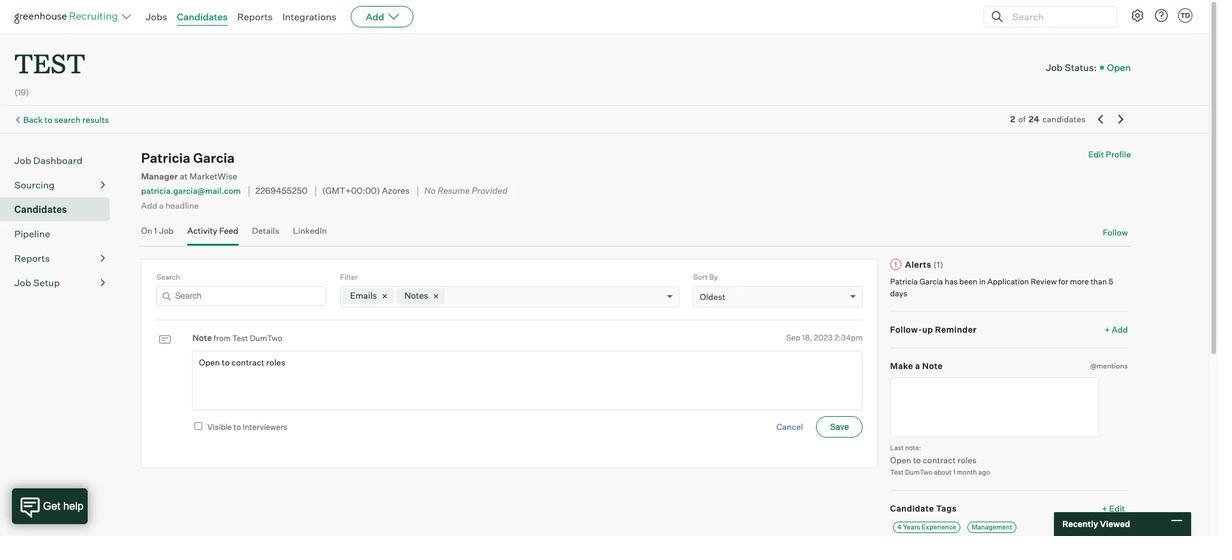 Task type: locate. For each thing, give the bounding box(es) containing it.
job left status:
[[1046, 61, 1063, 73]]

None text field
[[891, 378, 1100, 438]]

dumtwo
[[250, 334, 282, 343], [906, 468, 933, 477]]

1 horizontal spatial open
[[1108, 61, 1132, 73]]

+ up @mentions
[[1105, 325, 1111, 335]]

1 horizontal spatial add
[[366, 11, 384, 23]]

a
[[159, 200, 164, 211], [916, 361, 921, 371]]

(gmt+00:00)
[[322, 186, 380, 197]]

to right back
[[45, 115, 52, 125]]

edit up viewed at the bottom of the page
[[1110, 504, 1126, 514]]

0 vertical spatial note
[[192, 333, 212, 343]]

integrations
[[283, 11, 337, 23]]

1 horizontal spatial to
[[234, 422, 241, 432]]

0 horizontal spatial search text field
[[157, 287, 326, 306]]

pipeline link
[[14, 227, 105, 241]]

0 horizontal spatial 1
[[154, 226, 157, 236]]

Search text field
[[1010, 8, 1107, 25], [157, 287, 326, 306]]

1 vertical spatial edit
[[1110, 504, 1126, 514]]

note left from
[[192, 333, 212, 343]]

0 vertical spatial add
[[366, 11, 384, 23]]

0 horizontal spatial edit
[[1089, 149, 1105, 159]]

experience
[[922, 523, 957, 532]]

azores
[[382, 186, 410, 197]]

contract
[[923, 455, 956, 465]]

provided
[[472, 186, 508, 197]]

0 vertical spatial a
[[159, 200, 164, 211]]

1 vertical spatial add
[[141, 200, 157, 211]]

1 horizontal spatial a
[[916, 361, 921, 371]]

job setup
[[14, 277, 60, 289]]

oldest
[[700, 292, 726, 302]]

patricia for patricia garcia manager at marketwise
[[141, 150, 190, 166]]

1 vertical spatial candidates
[[14, 204, 67, 216]]

filter
[[340, 273, 358, 281]]

by
[[710, 273, 718, 281]]

test inside the note from test dumtwo
[[232, 334, 248, 343]]

edit left "profile"
[[1089, 149, 1105, 159]]

edit
[[1089, 149, 1105, 159], [1110, 504, 1126, 514]]

1 horizontal spatial candidates
[[177, 11, 228, 23]]

0 horizontal spatial candidates
[[14, 204, 67, 216]]

1 vertical spatial a
[[916, 361, 921, 371]]

open
[[1108, 61, 1132, 73], [891, 455, 912, 465]]

garcia
[[193, 150, 235, 166], [920, 277, 944, 287]]

0 horizontal spatial patricia
[[141, 150, 190, 166]]

+ for + add
[[1105, 325, 1111, 335]]

add button
[[351, 6, 414, 27]]

candidates down sourcing on the top
[[14, 204, 67, 216]]

1
[[154, 226, 157, 236], [954, 468, 956, 477]]

note
[[192, 333, 212, 343], [923, 361, 943, 371]]

dumtwo down 'contract'
[[906, 468, 933, 477]]

1 horizontal spatial edit
[[1110, 504, 1126, 514]]

visible to interviewers
[[207, 422, 288, 432]]

sep
[[787, 333, 801, 343]]

back to search results link
[[23, 115, 109, 125]]

been
[[960, 277, 978, 287]]

a left headline
[[159, 200, 164, 211]]

0 horizontal spatial a
[[159, 200, 164, 211]]

reports link left integrations link
[[237, 11, 273, 23]]

search
[[157, 273, 180, 281]]

ago
[[979, 468, 991, 477]]

2 horizontal spatial add
[[1112, 325, 1129, 335]]

garcia for patricia garcia manager at marketwise
[[193, 150, 235, 166]]

0 vertical spatial candidates link
[[177, 11, 228, 23]]

patricia up manager
[[141, 150, 190, 166]]

sourcing
[[14, 179, 55, 191]]

0 vertical spatial dumtwo
[[250, 334, 282, 343]]

+ edit link
[[1100, 501, 1129, 517]]

1 vertical spatial patricia
[[891, 277, 918, 287]]

save
[[831, 422, 850, 432]]

0 vertical spatial +
[[1105, 325, 1111, 335]]

1 vertical spatial reports link
[[14, 251, 105, 266]]

0 horizontal spatial add
[[141, 200, 157, 211]]

to right visible
[[234, 422, 241, 432]]

garcia for patricia garcia has been in application review for more than 5 days
[[920, 277, 944, 287]]

2
[[1011, 114, 1016, 124]]

1 horizontal spatial garcia
[[920, 277, 944, 287]]

details link
[[252, 226, 279, 243]]

0 horizontal spatial candidates link
[[14, 202, 105, 217]]

job
[[1046, 61, 1063, 73], [14, 155, 31, 167], [159, 226, 174, 236], [14, 277, 31, 289]]

patricia up days
[[891, 277, 918, 287]]

candidates
[[1043, 114, 1086, 124]]

0 horizontal spatial test
[[232, 334, 248, 343]]

Open to contract roles text field
[[192, 351, 863, 410]]

job right on
[[159, 226, 174, 236]]

patricia inside 'patricia garcia has been in application review for more than 5 days'
[[891, 277, 918, 287]]

a for make
[[916, 361, 921, 371]]

search text field up the note from test dumtwo
[[157, 287, 326, 306]]

2 vertical spatial to
[[914, 455, 922, 465]]

1 vertical spatial open
[[891, 455, 912, 465]]

feed
[[219, 226, 239, 236]]

@mentions link
[[1091, 360, 1129, 372]]

dumtwo inside the note from test dumtwo
[[250, 334, 282, 343]]

to down note:
[[914, 455, 922, 465]]

Visible to Interviewers checkbox
[[195, 422, 203, 430]]

job for job status:
[[1046, 61, 1063, 73]]

to inside last note: open to contract roles test dumtwo               about 1 month               ago
[[914, 455, 922, 465]]

reports left integrations link
[[237, 11, 273, 23]]

candidates right jobs "link"
[[177, 11, 228, 23]]

back to search results
[[23, 115, 109, 125]]

2 horizontal spatial to
[[914, 455, 922, 465]]

1 vertical spatial dumtwo
[[906, 468, 933, 477]]

dumtwo inside last note: open to contract roles test dumtwo               about 1 month               ago
[[906, 468, 933, 477]]

+ add link
[[1105, 324, 1129, 336]]

0 horizontal spatial to
[[45, 115, 52, 125]]

0 vertical spatial patricia
[[141, 150, 190, 166]]

recently
[[1063, 519, 1099, 530]]

details
[[252, 226, 279, 236]]

test inside last note: open to contract roles test dumtwo               about 1 month               ago
[[891, 468, 904, 477]]

test down last
[[891, 468, 904, 477]]

patricia
[[141, 150, 190, 166], [891, 277, 918, 287]]

cancel button
[[764, 417, 817, 437]]

add inside popup button
[[366, 11, 384, 23]]

1 vertical spatial note
[[923, 361, 943, 371]]

patricia inside the patricia garcia manager at marketwise
[[141, 150, 190, 166]]

1 vertical spatial search text field
[[157, 287, 326, 306]]

0 vertical spatial reports link
[[237, 11, 273, 23]]

sourcing link
[[14, 178, 105, 192]]

1 horizontal spatial patricia
[[891, 277, 918, 287]]

2023
[[814, 333, 833, 343]]

1 horizontal spatial search text field
[[1010, 8, 1107, 25]]

to
[[45, 115, 52, 125], [234, 422, 241, 432], [914, 455, 922, 465]]

dumtwo right from
[[250, 334, 282, 343]]

open right status:
[[1108, 61, 1132, 73]]

jobs link
[[146, 11, 167, 23]]

0 vertical spatial candidates
[[177, 11, 228, 23]]

test right from
[[232, 334, 248, 343]]

tags
[[937, 504, 957, 514]]

patricia garcia has been in application review for more than 5 days
[[891, 277, 1114, 298]]

search text field up job status:
[[1010, 8, 1107, 25]]

reminder
[[936, 325, 977, 335]]

1 horizontal spatial dumtwo
[[906, 468, 933, 477]]

1 horizontal spatial reports link
[[237, 11, 273, 23]]

garcia inside the patricia garcia manager at marketwise
[[193, 150, 235, 166]]

interviewers
[[243, 422, 288, 432]]

linkedin link
[[293, 226, 327, 243]]

resume
[[438, 186, 470, 197]]

save button
[[817, 416, 863, 438]]

0 vertical spatial edit
[[1089, 149, 1105, 159]]

pipeline
[[14, 228, 50, 240]]

month
[[958, 468, 978, 477]]

job up sourcing on the top
[[14, 155, 31, 167]]

0 horizontal spatial open
[[891, 455, 912, 465]]

roles
[[958, 455, 977, 465]]

None field
[[450, 287, 453, 307]]

job left setup on the left bottom of page
[[14, 277, 31, 289]]

garcia down "alerts (1)"
[[920, 277, 944, 287]]

for
[[1059, 277, 1069, 287]]

reports down pipeline
[[14, 253, 50, 265]]

candidates link
[[177, 11, 228, 23], [14, 202, 105, 217]]

open down last
[[891, 455, 912, 465]]

(19)
[[14, 87, 29, 97]]

1 vertical spatial test
[[891, 468, 904, 477]]

0 vertical spatial open
[[1108, 61, 1132, 73]]

garcia up "marketwise"
[[193, 150, 235, 166]]

reports link down pipeline link
[[14, 251, 105, 266]]

at
[[180, 171, 188, 182]]

headline
[[166, 200, 199, 211]]

test
[[232, 334, 248, 343], [891, 468, 904, 477]]

1 right on
[[154, 226, 157, 236]]

0 vertical spatial garcia
[[193, 150, 235, 166]]

0 vertical spatial search text field
[[1010, 8, 1107, 25]]

configure image
[[1131, 8, 1145, 23]]

review
[[1031, 277, 1057, 287]]

1 inside last note: open to contract roles test dumtwo               about 1 month               ago
[[954, 468, 956, 477]]

garcia inside 'patricia garcia has been in application review for more than 5 days'
[[920, 277, 944, 287]]

candidates
[[177, 11, 228, 23], [14, 204, 67, 216]]

0 horizontal spatial dumtwo
[[250, 334, 282, 343]]

1 horizontal spatial reports
[[237, 11, 273, 23]]

0 vertical spatial reports
[[237, 11, 273, 23]]

manager
[[141, 171, 178, 182]]

note right make
[[923, 361, 943, 371]]

0 vertical spatial 1
[[154, 226, 157, 236]]

0 horizontal spatial reports
[[14, 253, 50, 265]]

1 vertical spatial garcia
[[920, 277, 944, 287]]

note from test dumtwo
[[192, 333, 282, 343]]

make a note
[[891, 361, 943, 371]]

candidates link right jobs "link"
[[177, 11, 228, 23]]

+ up recently viewed
[[1103, 504, 1108, 514]]

1 vertical spatial +
[[1103, 504, 1108, 514]]

0 vertical spatial test
[[232, 334, 248, 343]]

2 vertical spatial add
[[1112, 325, 1129, 335]]

1 horizontal spatial 1
[[954, 468, 956, 477]]

alerts (1)
[[906, 259, 944, 270]]

on 1 job link
[[141, 226, 174, 243]]

1 horizontal spatial test
[[891, 468, 904, 477]]

5
[[1109, 277, 1114, 287]]

1 right about
[[954, 468, 956, 477]]

notes
[[405, 291, 429, 301]]

than
[[1091, 277, 1108, 287]]

a right make
[[916, 361, 921, 371]]

0 vertical spatial to
[[45, 115, 52, 125]]

0 horizontal spatial garcia
[[193, 150, 235, 166]]

candidates link up pipeline link
[[14, 202, 105, 217]]

1 vertical spatial to
[[234, 422, 241, 432]]

follow-
[[891, 325, 923, 335]]

1 vertical spatial 1
[[954, 468, 956, 477]]

td button
[[1179, 8, 1193, 23]]



Task type: vqa. For each thing, say whether or not it's contained in the screenshot.
+ ADD
yes



Task type: describe. For each thing, give the bounding box(es) containing it.
management link
[[968, 522, 1017, 533]]

last
[[891, 444, 904, 452]]

management
[[972, 523, 1013, 532]]

candidate
[[891, 504, 935, 514]]

@mentions
[[1091, 361, 1129, 370]]

to for visible
[[234, 422, 241, 432]]

on
[[141, 226, 152, 236]]

1 horizontal spatial note
[[923, 361, 943, 371]]

4
[[898, 523, 902, 532]]

years
[[904, 523, 921, 532]]

about
[[935, 468, 952, 477]]

emails
[[350, 291, 377, 301]]

1 vertical spatial candidates link
[[14, 202, 105, 217]]

patricia.garcia@mail.com link
[[141, 186, 241, 196]]

search
[[54, 115, 81, 125]]

0 horizontal spatial note
[[192, 333, 212, 343]]

greenhouse recruiting image
[[14, 10, 122, 24]]

activity
[[187, 226, 218, 236]]

job dashboard link
[[14, 154, 105, 168]]

candidate tags
[[891, 504, 957, 514]]

has
[[945, 277, 958, 287]]

activity feed
[[187, 226, 239, 236]]

a for add
[[159, 200, 164, 211]]

follow-up reminder
[[891, 325, 977, 335]]

1 horizontal spatial candidates link
[[177, 11, 228, 23]]

sep 18, 2023 2:34pm
[[787, 333, 863, 343]]

edit profile link
[[1089, 149, 1132, 159]]

add a headline
[[141, 200, 199, 211]]

from
[[214, 334, 231, 343]]

sort
[[694, 273, 708, 281]]

dashboard
[[33, 155, 83, 167]]

oldest option
[[700, 292, 726, 302]]

last note: open to contract roles test dumtwo               about 1 month               ago
[[891, 444, 991, 477]]

1 vertical spatial reports
[[14, 253, 50, 265]]

job for job setup
[[14, 277, 31, 289]]

+ for + edit
[[1103, 504, 1108, 514]]

+ edit
[[1103, 504, 1126, 514]]

job dashboard
[[14, 155, 83, 167]]

cancel
[[777, 422, 804, 432]]

2269455250
[[255, 186, 308, 197]]

activity feed link
[[187, 226, 239, 243]]

18,
[[803, 333, 813, 343]]

application
[[988, 277, 1030, 287]]

results
[[82, 115, 109, 125]]

add for add
[[366, 11, 384, 23]]

test
[[14, 45, 85, 81]]

2 of 24 candidates
[[1011, 114, 1086, 124]]

integrations link
[[283, 11, 337, 23]]

note:
[[906, 444, 922, 452]]

in
[[980, 277, 986, 287]]

follow
[[1103, 227, 1129, 238]]

no
[[424, 186, 436, 197]]

setup
[[33, 277, 60, 289]]

add for add a headline
[[141, 200, 157, 211]]

1 inside the on 1 job link
[[154, 226, 157, 236]]

patricia.garcia@mail.com
[[141, 186, 241, 196]]

edit profile
[[1089, 149, 1132, 159]]

td button
[[1176, 6, 1196, 25]]

4 years experience link
[[894, 522, 961, 533]]

to for back
[[45, 115, 52, 125]]

make
[[891, 361, 914, 371]]

(1)
[[934, 259, 944, 270]]

patricia for patricia garcia has been in application review for more than 5 days
[[891, 277, 918, 287]]

on 1 job
[[141, 226, 174, 236]]

marketwise
[[190, 171, 237, 182]]

job setup link
[[14, 276, 105, 290]]

open inside last note: open to contract roles test dumtwo               about 1 month               ago
[[891, 455, 912, 465]]

4 years experience
[[898, 523, 957, 532]]

patricia garcia manager at marketwise
[[141, 150, 237, 182]]

0 horizontal spatial reports link
[[14, 251, 105, 266]]

td
[[1181, 11, 1191, 20]]

status:
[[1065, 61, 1097, 73]]

follow link
[[1103, 227, 1129, 238]]

of
[[1019, 114, 1026, 124]]

back
[[23, 115, 43, 125]]

up
[[923, 325, 934, 335]]

job status:
[[1046, 61, 1097, 73]]

recently viewed
[[1063, 519, 1131, 530]]

job for job dashboard
[[14, 155, 31, 167]]

test link
[[14, 33, 85, 83]]

24
[[1029, 114, 1040, 124]]

sort by
[[694, 273, 718, 281]]

visible
[[207, 422, 232, 432]]

profile
[[1107, 149, 1132, 159]]



